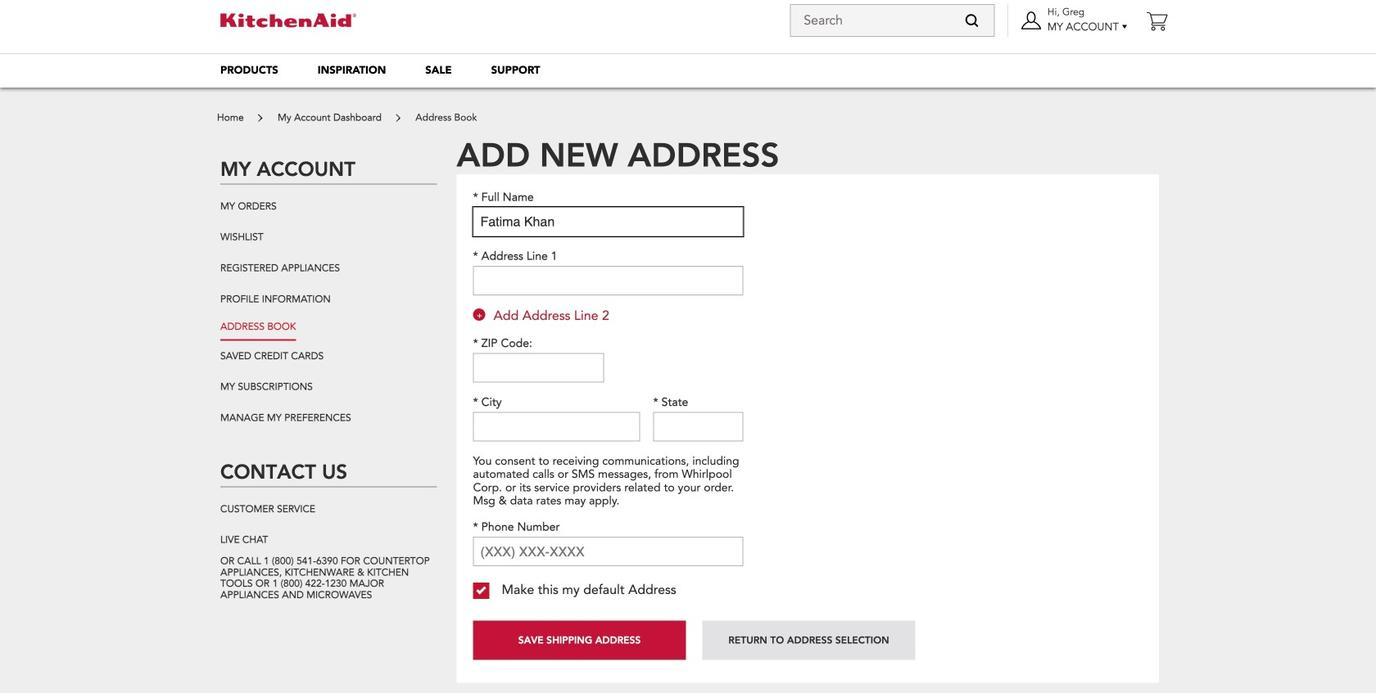 Task type: locate. For each thing, give the bounding box(es) containing it.
inspiration element
[[318, 63, 386, 78]]

menu
[[201, 53, 1175, 88]]

Address Line 1 text field
[[473, 266, 743, 296]]

Zip Code text field
[[473, 353, 604, 383]]

main content
[[209, 103, 1167, 694]]

City text field
[[473, 412, 640, 442]]

sale element
[[425, 63, 452, 78]]

products element
[[220, 63, 278, 78]]

Name text field
[[473, 207, 743, 237]]



Task type: describe. For each thing, give the bounding box(es) containing it.
Search search field
[[790, 4, 995, 37]]

kitchenaid image
[[220, 14, 356, 27]]

Phone Number telephone field
[[473, 537, 743, 567]]

support element
[[491, 63, 540, 78]]



Task type: vqa. For each thing, say whether or not it's contained in the screenshot.
City text field
yes



